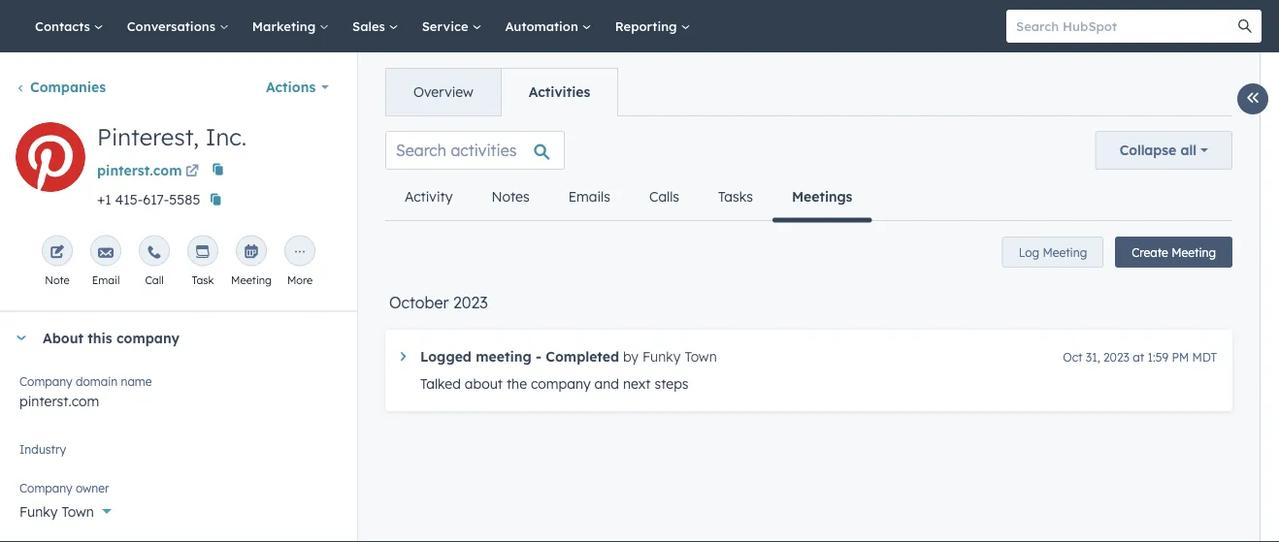 Task type: locate. For each thing, give the bounding box(es) containing it.
company up funky town
[[19, 481, 72, 496]]

0 vertical spatial funky
[[642, 348, 681, 365]]

collapse
[[1120, 142, 1176, 159]]

0 vertical spatial town
[[685, 348, 717, 365]]

31,
[[1086, 350, 1100, 364]]

2023 left at
[[1103, 350, 1129, 364]]

caret image left about
[[16, 336, 27, 341]]

more
[[287, 273, 313, 287]]

companies
[[30, 79, 106, 96]]

create meeting
[[1132, 245, 1216, 260]]

company down about
[[19, 375, 72, 389]]

0 vertical spatial pinterst.com
[[97, 162, 182, 179]]

1 vertical spatial town
[[62, 503, 94, 520]]

oct 31, 2023 at 1:59 pm mdt
[[1063, 350, 1217, 364]]

companies link
[[16, 79, 106, 96]]

calls button
[[630, 174, 699, 220]]

1 vertical spatial company
[[19, 481, 72, 496]]

navigation
[[385, 68, 618, 116], [385, 174, 872, 223]]

town up steps
[[685, 348, 717, 365]]

1 vertical spatial navigation
[[385, 174, 872, 223]]

company inside company domain name pinterst.com
[[19, 375, 72, 389]]

1 vertical spatial company
[[531, 376, 591, 393]]

1 vertical spatial 2023
[[1103, 350, 1129, 364]]

pinterst.com
[[97, 162, 182, 179], [19, 393, 99, 410]]

2 company from the top
[[19, 481, 72, 496]]

1 horizontal spatial caret image
[[401, 352, 406, 361]]

0 horizontal spatial caret image
[[16, 336, 27, 341]]

1 horizontal spatial funky
[[642, 348, 681, 365]]

meeting right log
[[1043, 245, 1087, 260]]

activities
[[529, 83, 590, 100]]

town
[[685, 348, 717, 365], [62, 503, 94, 520]]

company
[[19, 375, 72, 389], [19, 481, 72, 496]]

meeting
[[1043, 245, 1087, 260], [1171, 245, 1216, 260], [231, 273, 272, 287]]

pinterst.com link
[[97, 155, 202, 184]]

pinterst.com up "+1 415-617-5585"
[[97, 162, 182, 179]]

pinterst.com down domain
[[19, 393, 99, 410]]

service
[[422, 18, 472, 34]]

all
[[1180, 142, 1197, 159]]

meetings button
[[772, 174, 872, 223]]

reporting link
[[603, 0, 702, 52]]

meeting down the meeting image
[[231, 273, 272, 287]]

log meeting button
[[1002, 237, 1104, 268]]

meeting image
[[244, 245, 259, 261]]

the
[[506, 376, 527, 393]]

company domain name pinterst.com
[[19, 375, 152, 410]]

collapse all button
[[1095, 131, 1232, 170]]

0 horizontal spatial 2023
[[453, 293, 488, 312]]

call
[[145, 273, 164, 287]]

0 horizontal spatial company
[[116, 330, 180, 347]]

actions
[[266, 79, 316, 96]]

completed
[[546, 348, 619, 365]]

0 vertical spatial caret image
[[16, 336, 27, 341]]

navigation containing overview
[[385, 68, 618, 116]]

1 vertical spatial funky
[[19, 503, 58, 520]]

more image
[[292, 245, 308, 261]]

company up name
[[116, 330, 180, 347]]

1 horizontal spatial company
[[531, 376, 591, 393]]

navigation containing activity
[[385, 174, 872, 223]]

1 company from the top
[[19, 375, 72, 389]]

funky down company owner
[[19, 503, 58, 520]]

617-
[[143, 191, 169, 208]]

search button
[[1229, 10, 1262, 43]]

emails button
[[549, 174, 630, 220]]

domain
[[76, 375, 118, 389]]

meeting right create at the right of the page
[[1171, 245, 1216, 260]]

note image
[[50, 245, 65, 261]]

company down logged meeting - completed by funky town
[[531, 376, 591, 393]]

overview button
[[386, 69, 501, 115]]

logged meeting - completed by funky town
[[420, 348, 717, 365]]

reporting
[[615, 18, 681, 34]]

0 vertical spatial company
[[116, 330, 180, 347]]

1 vertical spatial pinterst.com
[[19, 393, 99, 410]]

contacts link
[[23, 0, 115, 52]]

company owner
[[19, 481, 109, 496]]

create
[[1132, 245, 1168, 260]]

0 horizontal spatial funky
[[19, 503, 58, 520]]

edit button
[[16, 122, 85, 199]]

1 navigation from the top
[[385, 68, 618, 116]]

note
[[45, 273, 70, 287]]

2 navigation from the top
[[385, 174, 872, 223]]

2 horizontal spatial meeting
[[1171, 245, 1216, 260]]

1 vertical spatial caret image
[[401, 352, 406, 361]]

funky up steps
[[642, 348, 681, 365]]

+1
[[97, 191, 111, 208]]

funky
[[642, 348, 681, 365], [19, 503, 58, 520]]

service link
[[410, 0, 493, 52]]

contacts
[[35, 18, 94, 34]]

1 horizontal spatial 2023
[[1103, 350, 1129, 364]]

activities button
[[501, 69, 617, 115]]

0 vertical spatial navigation
[[385, 68, 618, 116]]

link opens in a new window image
[[185, 165, 199, 179]]

sales
[[352, 18, 389, 34]]

0 horizontal spatial meeting
[[231, 273, 272, 287]]

caret image
[[16, 336, 27, 341], [401, 352, 406, 361]]

collapse all
[[1120, 142, 1197, 159]]

0 horizontal spatial town
[[62, 503, 94, 520]]

company inside dropdown button
[[116, 330, 180, 347]]

2023
[[453, 293, 488, 312], [1103, 350, 1129, 364]]

owner
[[76, 481, 109, 496]]

0 vertical spatial company
[[19, 375, 72, 389]]

sales link
[[341, 0, 410, 52]]

company for company owner
[[19, 481, 72, 496]]

1 horizontal spatial town
[[685, 348, 717, 365]]

tasks
[[718, 188, 753, 205]]

funky inside popup button
[[19, 503, 58, 520]]

town down company owner
[[62, 503, 94, 520]]

next
[[623, 376, 651, 393]]

company inside october 2023 feed
[[531, 376, 591, 393]]

2023 right october
[[453, 293, 488, 312]]

link opens in a new window image
[[185, 161, 199, 184]]

log meeting
[[1019, 245, 1087, 260]]

marketing link
[[240, 0, 341, 52]]

caret image left logged
[[401, 352, 406, 361]]

notes
[[491, 188, 529, 205]]

1 horizontal spatial meeting
[[1043, 245, 1087, 260]]

meeting for log meeting
[[1043, 245, 1087, 260]]

at
[[1133, 350, 1144, 364]]

pinterest,
[[97, 122, 199, 151]]



Task type: vqa. For each thing, say whether or not it's contained in the screenshot.
GIVE HUBSPOT PERMISSION TO SEND NOTIFICATIONS TO THIS BROWSER.
no



Task type: describe. For each thing, give the bounding box(es) containing it.
log
[[1019, 245, 1039, 260]]

company for company domain name pinterst.com
[[19, 375, 72, 389]]

marketing
[[252, 18, 319, 34]]

search image
[[1238, 19, 1252, 33]]

meeting
[[476, 348, 532, 365]]

and
[[594, 376, 619, 393]]

october 2023 feed
[[370, 115, 1248, 435]]

activity
[[405, 188, 453, 205]]

1:59
[[1148, 350, 1169, 364]]

oct
[[1063, 350, 1082, 364]]

automation link
[[493, 0, 603, 52]]

activity button
[[385, 174, 472, 220]]

talked about the company and next steps
[[420, 376, 689, 393]]

Search activities search field
[[385, 131, 565, 170]]

emails
[[568, 188, 610, 205]]

navigation inside october 2023 feed
[[385, 174, 872, 223]]

task image
[[195, 245, 211, 261]]

funky town
[[19, 503, 94, 520]]

create meeting button
[[1115, 237, 1232, 268]]

october
[[389, 293, 449, 312]]

inc.
[[206, 122, 247, 151]]

automation
[[505, 18, 582, 34]]

calls
[[649, 188, 679, 205]]

logged
[[420, 348, 472, 365]]

town inside october 2023 feed
[[685, 348, 717, 365]]

notes button
[[472, 174, 549, 220]]

Search HubSpot search field
[[1006, 10, 1244, 43]]

call image
[[147, 245, 162, 261]]

about
[[465, 376, 503, 393]]

task
[[192, 273, 214, 287]]

pm
[[1172, 350, 1189, 364]]

5585
[[169, 191, 200, 208]]

pinterest, inc.
[[97, 122, 247, 151]]

email image
[[98, 245, 114, 261]]

caret image inside about this company dropdown button
[[16, 336, 27, 341]]

meetings
[[792, 188, 852, 205]]

funky inside october 2023 feed
[[642, 348, 681, 365]]

town inside popup button
[[62, 503, 94, 520]]

meeting for create meeting
[[1171, 245, 1216, 260]]

0 vertical spatial 2023
[[453, 293, 488, 312]]

october 2023
[[389, 293, 488, 312]]

about this company
[[43, 330, 180, 347]]

overview
[[413, 83, 473, 100]]

-
[[536, 348, 542, 365]]

this
[[88, 330, 112, 347]]

by
[[623, 348, 639, 365]]

industry
[[19, 443, 66, 457]]

funky town button
[[19, 492, 338, 525]]

actions button
[[253, 68, 342, 107]]

pinterst.com inside company domain name pinterst.com
[[19, 393, 99, 410]]

caret image inside october 2023 feed
[[401, 352, 406, 361]]

415-
[[115, 191, 143, 208]]

+1 415-617-5585
[[97, 191, 200, 208]]

talked
[[420, 376, 461, 393]]

conversations
[[127, 18, 219, 34]]

mdt
[[1192, 350, 1217, 364]]

steps
[[655, 376, 689, 393]]

tasks button
[[699, 174, 772, 220]]

about this company button
[[0, 312, 338, 364]]

name
[[121, 375, 152, 389]]

conversations link
[[115, 0, 240, 52]]

email
[[92, 273, 120, 287]]

about
[[43, 330, 83, 347]]



